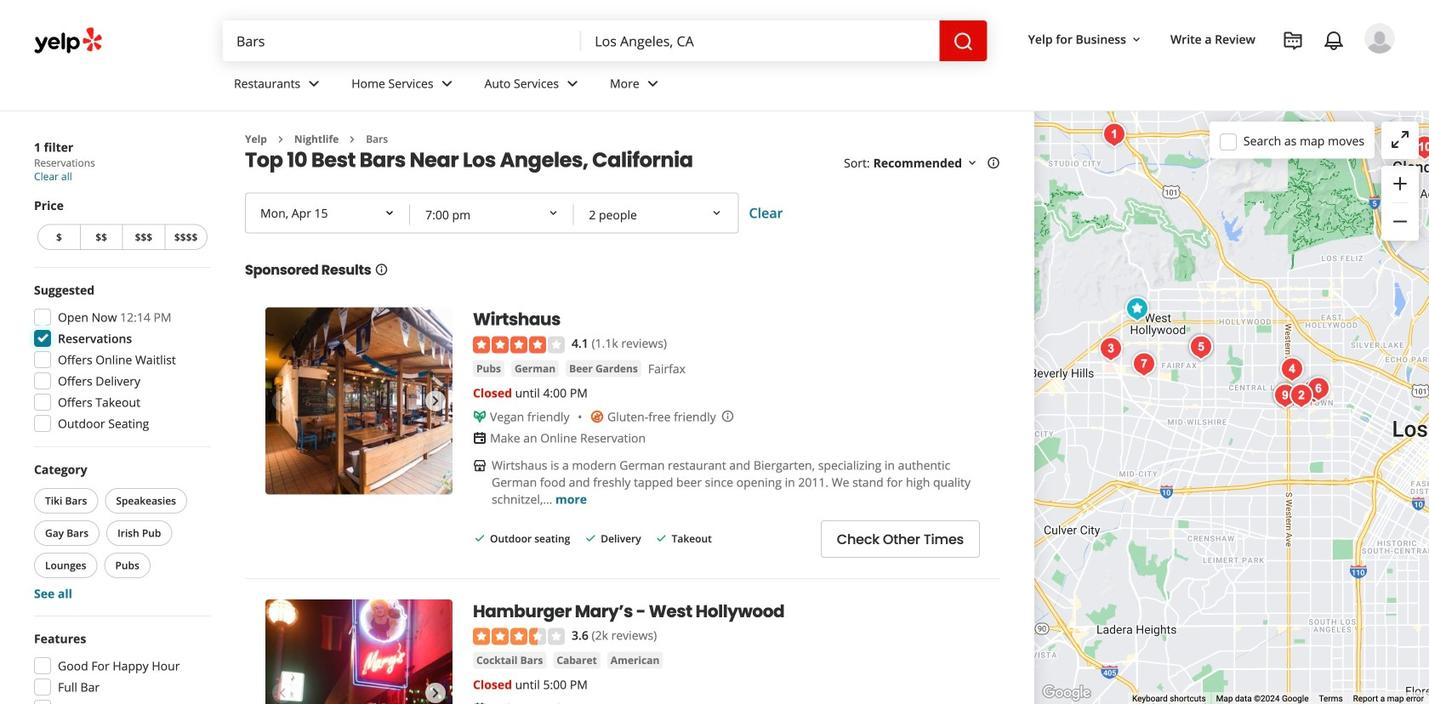 Task type: locate. For each thing, give the bounding box(es) containing it.
16 chevron down v2 image
[[1130, 33, 1144, 47]]

wirtshaus image
[[266, 308, 453, 495], [1185, 331, 1219, 365]]

16 reservation v2 image
[[473, 703, 487, 705]]

gary o. image
[[1365, 23, 1396, 54]]

anju house image
[[1276, 353, 1310, 387]]

1 vertical spatial previous image
[[272, 683, 293, 704]]

Select a date text field
[[247, 194, 410, 232]]

0 vertical spatial 16 info v2 image
[[987, 156, 1001, 170]]

0 horizontal spatial 16 checkmark v2 image
[[473, 532, 487, 546]]

previous image for wirtshaus image to the left
[[272, 391, 293, 411]]

things to do, nail salons, plumbers search field
[[223, 20, 582, 61]]

slideshow element
[[266, 308, 453, 495], [266, 600, 453, 705]]

hamburger mary's - west hollywood image
[[1121, 292, 1155, 326]]

next image left 16 vegan v2 image
[[426, 391, 446, 411]]

16 vegan v2 image
[[473, 410, 487, 424]]

projects image
[[1284, 31, 1304, 51]]

2 next image from the top
[[426, 683, 446, 704]]

slideshow element for 3.6 star rating image
[[266, 600, 453, 705]]

0 vertical spatial next image
[[426, 391, 446, 411]]

16 info v2 image down select a date text box
[[375, 263, 389, 276]]

map region
[[1035, 112, 1430, 705]]

0 vertical spatial slideshow element
[[266, 308, 453, 495]]

0 horizontal spatial 16 info v2 image
[[375, 263, 389, 276]]

1 previous image from the top
[[272, 391, 293, 411]]

1 16 checkmark v2 image from the left
[[473, 532, 487, 546]]

0 horizontal spatial 24 chevron down v2 image
[[304, 74, 324, 94]]

1 vertical spatial slideshow element
[[266, 600, 453, 705]]

2 previous image from the top
[[272, 683, 293, 704]]

group
[[1382, 166, 1420, 241], [34, 197, 211, 254], [29, 282, 211, 437], [31, 461, 211, 603], [29, 631, 211, 705]]

None search field
[[223, 20, 988, 61]]

1 vertical spatial 16 info v2 image
[[375, 263, 389, 276]]

1 none field from the left
[[223, 20, 582, 61]]

1 horizontal spatial 16 chevron right v2 image
[[346, 133, 359, 146]]

1 slideshow element from the top
[[266, 308, 453, 495]]

hamburger mary's - west hollywood image
[[266, 600, 453, 705]]

next image
[[426, 391, 446, 411], [426, 683, 446, 704]]

16 checkmark v2 image down the 16 bizhouse v2 icon
[[473, 532, 487, 546]]

notifications image
[[1324, 31, 1345, 51]]

16 info v2 image
[[987, 156, 1001, 170], [375, 263, 389, 276]]

1 horizontal spatial 16 checkmark v2 image
[[584, 532, 598, 546]]

16 chevron right v2 image
[[274, 133, 288, 146], [346, 133, 359, 146]]

16 gluten free v2 image
[[591, 410, 604, 424]]

16 info v2 image right 16 chevron down v2 icon
[[987, 156, 1001, 170]]

1 horizontal spatial 24 chevron down v2 image
[[437, 74, 458, 94]]

juliana los angeles image
[[1298, 374, 1332, 408]]

0 horizontal spatial 16 chevron right v2 image
[[274, 133, 288, 146]]

16 bizhouse v2 image
[[473, 459, 487, 473]]

2 horizontal spatial 24 chevron down v2 image
[[643, 74, 664, 94]]

1 horizontal spatial wirtshaus image
[[1185, 331, 1219, 365]]

next image left 16 reservation v2 image on the bottom left of page
[[426, 683, 446, 704]]

previous image for the hamburger mary's - west hollywood image
[[272, 683, 293, 704]]

16 chevron down v2 image
[[966, 156, 980, 170]]

el carmen image
[[1128, 348, 1162, 382]]

1 next image from the top
[[426, 391, 446, 411]]

16 checkmark v2 image left 16 checkmark v2 image at the left bottom of the page
[[584, 532, 598, 546]]

24 chevron down v2 image
[[304, 74, 324, 94], [437, 74, 458, 94], [643, 74, 664, 94]]

2 none field from the left
[[582, 20, 940, 61]]

search image
[[954, 32, 974, 52]]

None field
[[223, 20, 582, 61], [582, 20, 940, 61]]

none field the address, neighborhood, city, state or zip
[[582, 20, 940, 61]]

Time field
[[412, 196, 572, 234]]

1 vertical spatial next image
[[426, 683, 446, 704]]

2 16 checkmark v2 image from the left
[[584, 532, 598, 546]]

Cover field
[[576, 196, 736, 234]]

m grill image
[[1269, 379, 1303, 413]]

none field things to do, nail salons, plumbers
[[223, 20, 582, 61]]

seoul salon restaurant & bar image
[[1285, 379, 1319, 413]]

0 vertical spatial previous image
[[272, 391, 293, 411]]

2 slideshow element from the top
[[266, 600, 453, 705]]

info icon image
[[722, 410, 735, 423], [722, 410, 735, 423]]

slideshow element for 4.1 star rating 'image'
[[266, 308, 453, 495]]

16 checkmark v2 image
[[473, 532, 487, 546], [584, 532, 598, 546]]

previous image
[[272, 391, 293, 411], [272, 683, 293, 704]]

wirtshaus image
[[1185, 331, 1219, 365]]

16 reservation v2 image
[[473, 432, 487, 445]]

the oak and vine image
[[1409, 131, 1430, 165]]

granville image
[[1095, 332, 1129, 366]]



Task type: vqa. For each thing, say whether or not it's contained in the screenshot.
Mas Cafe this
no



Task type: describe. For each thing, give the bounding box(es) containing it.
zoom out image
[[1391, 211, 1411, 232]]

next image for 4.1 star rating 'image'
[[426, 391, 446, 411]]

1 24 chevron down v2 image from the left
[[304, 74, 324, 94]]

16 checkmark v2 image
[[655, 532, 669, 546]]

business categories element
[[220, 61, 1396, 111]]

user actions element
[[1015, 21, 1420, 126]]

1 horizontal spatial 16 info v2 image
[[987, 156, 1001, 170]]

zoom in image
[[1391, 174, 1411, 194]]

2 16 chevron right v2 image from the left
[[346, 133, 359, 146]]

expand map image
[[1391, 129, 1411, 150]]

4.1 star rating image
[[473, 336, 565, 353]]

1 16 chevron right v2 image from the left
[[274, 133, 288, 146]]

address, neighborhood, city, state or zip search field
[[582, 20, 940, 61]]

the rendition room image
[[1098, 118, 1132, 152]]

24 chevron down v2 image
[[563, 74, 583, 94]]

escala image
[[1302, 372, 1336, 406]]

0 horizontal spatial wirtshaus image
[[266, 308, 453, 495]]

google image
[[1039, 683, 1095, 705]]

3 24 chevron down v2 image from the left
[[643, 74, 664, 94]]

next image for 3.6 star rating image
[[426, 683, 446, 704]]

m grill image
[[1269, 379, 1303, 413]]

2 24 chevron down v2 image from the left
[[437, 74, 458, 94]]

3.6 star rating image
[[473, 629, 565, 646]]



